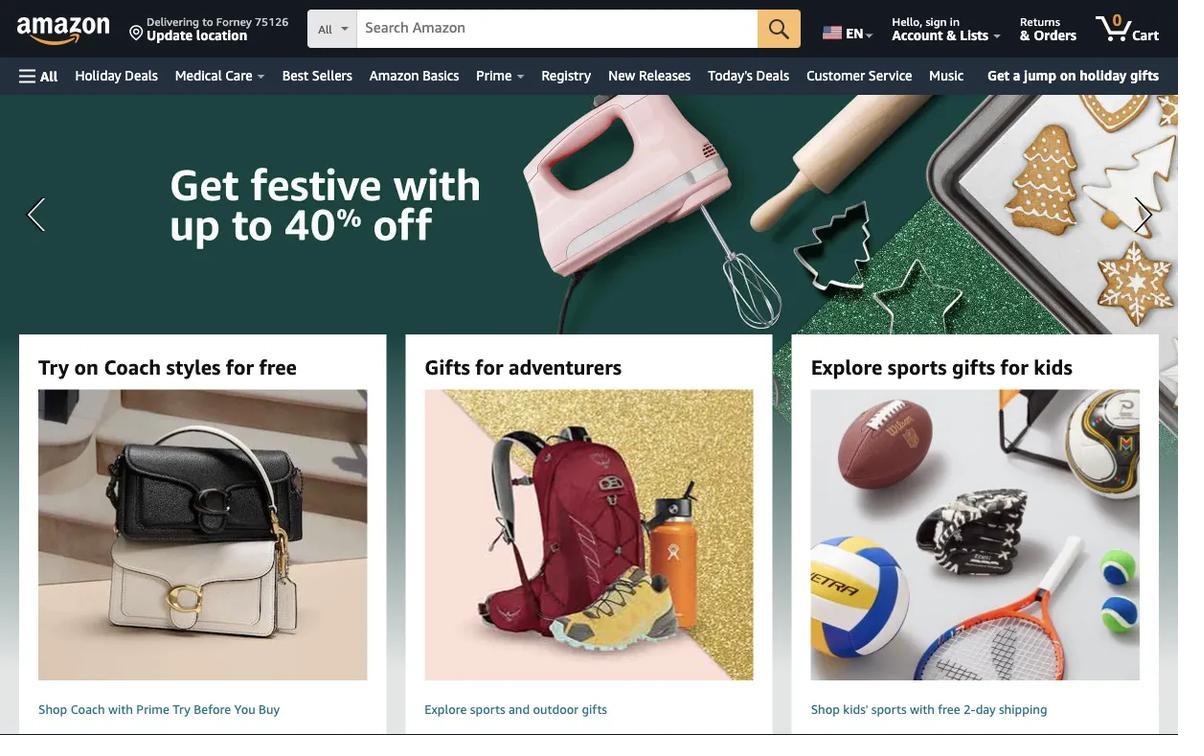 Task type: vqa. For each thing, say whether or not it's contained in the screenshot.
THE "&" related to Account
yes



Task type: describe. For each thing, give the bounding box(es) containing it.
kids'
[[844, 702, 869, 717]]

2 for from the left
[[476, 355, 504, 379]]

& for account
[[947, 27, 957, 43]]

all inside search box
[[318, 23, 332, 36]]

jump
[[1025, 67, 1057, 83]]

returns
[[1021, 14, 1061, 28]]

orders
[[1034, 27, 1077, 43]]

buy
[[259, 702, 280, 717]]

get a jump on holiday gifts
[[988, 67, 1160, 83]]

main content containing try on coach styles for free
[[0, 95, 1179, 735]]

medical
[[175, 68, 222, 83]]

1 horizontal spatial try
[[173, 702, 191, 717]]

explore sports and outdoor gifts
[[425, 702, 608, 717]]

to
[[202, 14, 213, 28]]

holiday
[[75, 68, 121, 83]]

you
[[234, 702, 256, 717]]

& for returns
[[1021, 27, 1031, 43]]

gifts inside 'navigation' navigation
[[1131, 67, 1160, 83]]

none submit inside 'all' search box
[[758, 10, 801, 48]]

account & lists
[[893, 27, 989, 43]]

shipping
[[1000, 702, 1048, 717]]

0 horizontal spatial try
[[38, 355, 69, 379]]

deals for today's deals
[[757, 68, 790, 83]]

returns & orders
[[1021, 14, 1077, 43]]

day
[[976, 702, 996, 717]]

shop coach with prime try before you buy link
[[19, 389, 387, 723]]

holiday deals
[[75, 68, 158, 83]]

all button
[[11, 57, 67, 95]]

shop kids' sports with free 2-day shipping link
[[792, 389, 1160, 723]]

en
[[846, 25, 864, 41]]

new releases
[[609, 68, 691, 83]]

today's deals link
[[700, 62, 798, 89]]

music
[[930, 68, 964, 83]]

2-
[[964, 702, 976, 717]]

Search Amazon text field
[[358, 11, 758, 47]]

styles
[[166, 355, 221, 379]]

prime link
[[468, 62, 533, 89]]

best sellers
[[282, 68, 352, 83]]

update
[[147, 27, 193, 43]]

free inside shop kids' sports with free 2-day shipping link
[[938, 702, 961, 717]]

2 with from the left
[[910, 702, 935, 717]]

0
[[1113, 11, 1122, 29]]

All search field
[[308, 10, 801, 50]]

basics
[[423, 68, 459, 83]]

customer service
[[807, 68, 913, 83]]

shop coach with prime try before you buy
[[38, 702, 280, 717]]

all inside all 'button'
[[40, 68, 58, 84]]

holiday deals link
[[67, 62, 167, 89]]

try on coach styles for free image
[[21, 389, 384, 680]]

today's deals
[[708, 68, 790, 83]]

new releases link
[[600, 62, 700, 89]]

registry
[[542, 68, 591, 83]]

cart
[[1133, 27, 1160, 43]]

0 vertical spatial coach
[[104, 355, 161, 379]]

delivering
[[147, 14, 199, 28]]



Task type: locate. For each thing, give the bounding box(es) containing it.
gifts
[[425, 355, 470, 379]]

explore for explore sports and outdoor gifts
[[425, 702, 467, 717]]

0 vertical spatial try
[[38, 355, 69, 379]]

0 vertical spatial prime
[[477, 68, 512, 83]]

with left before
[[108, 702, 133, 717]]

sellers
[[312, 68, 352, 83]]

care
[[226, 68, 253, 83]]

new
[[609, 68, 636, 83]]

sports inside explore sports and outdoor gifts link
[[470, 702, 506, 717]]

shop for try
[[38, 702, 67, 717]]

for left kids
[[1001, 355, 1029, 379]]

1 vertical spatial gifts
[[953, 355, 996, 379]]

sports for gifts
[[888, 355, 947, 379]]

try
[[38, 355, 69, 379], [173, 702, 191, 717]]

deals right the holiday
[[125, 68, 158, 83]]

all down amazon image
[[40, 68, 58, 84]]

0 vertical spatial gifts
[[1131, 67, 1160, 83]]

3 for from the left
[[1001, 355, 1029, 379]]

all
[[318, 23, 332, 36], [40, 68, 58, 84]]

music link
[[921, 62, 973, 89]]

0 horizontal spatial explore
[[425, 702, 467, 717]]

prime inside main content
[[136, 702, 169, 717]]

before
[[194, 702, 231, 717]]

1 horizontal spatial deals
[[757, 68, 790, 83]]

on inside main content
[[74, 355, 99, 379]]

explore
[[811, 355, 883, 379], [425, 702, 467, 717]]

1 shop from the left
[[38, 702, 67, 717]]

explore sports and outdoor gifts link
[[406, 389, 773, 723]]

a
[[1014, 67, 1021, 83]]

in
[[950, 14, 960, 28]]

1 horizontal spatial shop
[[811, 702, 840, 717]]

& left lists
[[947, 27, 957, 43]]

outdoor
[[533, 702, 579, 717]]

prime
[[477, 68, 512, 83], [136, 702, 169, 717]]

all up sellers
[[318, 23, 332, 36]]

gifts
[[1131, 67, 1160, 83], [953, 355, 996, 379], [582, 702, 608, 717]]

&
[[947, 27, 957, 43], [1021, 27, 1031, 43]]

explore sports gifts for kids
[[811, 355, 1073, 379]]

2 & from the left
[[1021, 27, 1031, 43]]

0 vertical spatial on
[[1061, 67, 1077, 83]]

1 horizontal spatial prime
[[477, 68, 512, 83]]

best sellers link
[[274, 62, 361, 89]]

gifts left kids
[[953, 355, 996, 379]]

1 vertical spatial on
[[74, 355, 99, 379]]

amazon basics
[[370, 68, 459, 83]]

medical care link
[[167, 62, 274, 89]]

0 horizontal spatial with
[[108, 702, 133, 717]]

0 horizontal spatial for
[[226, 355, 254, 379]]

on
[[1061, 67, 1077, 83], [74, 355, 99, 379]]

with left 2-
[[910, 702, 935, 717]]

best
[[282, 68, 309, 83]]

registry link
[[533, 62, 600, 89]]

1 vertical spatial explore
[[425, 702, 467, 717]]

1 vertical spatial all
[[40, 68, 58, 84]]

1 vertical spatial prime
[[136, 702, 169, 717]]

customer service link
[[798, 62, 921, 89]]

1 with from the left
[[108, 702, 133, 717]]

2 shop from the left
[[811, 702, 840, 717]]

for right gifts
[[476, 355, 504, 379]]

2 horizontal spatial gifts
[[1131, 67, 1160, 83]]

today's
[[708, 68, 753, 83]]

en link
[[812, 5, 882, 53]]

1 horizontal spatial gifts
[[953, 355, 996, 379]]

0 horizontal spatial on
[[74, 355, 99, 379]]

sports inside shop kids' sports with free 2-day shipping link
[[872, 702, 907, 717]]

gifts for adventurers
[[425, 355, 622, 379]]

2 deals from the left
[[757, 68, 790, 83]]

0 horizontal spatial free
[[259, 355, 297, 379]]

0 horizontal spatial &
[[947, 27, 957, 43]]

account
[[893, 27, 944, 43]]

gifts for adventurers image
[[408, 389, 771, 680]]

1 horizontal spatial &
[[1021, 27, 1031, 43]]

1 horizontal spatial on
[[1061, 67, 1077, 83]]

shop
[[38, 702, 67, 717], [811, 702, 840, 717]]

explore sports gifts for kids image
[[794, 389, 1157, 680]]

2 vertical spatial gifts
[[582, 702, 608, 717]]

sign
[[926, 14, 947, 28]]

hello,
[[893, 14, 923, 28]]

forney
[[216, 14, 252, 28]]

medical care
[[175, 68, 253, 83]]

deals right today's
[[757, 68, 790, 83]]

coach
[[104, 355, 161, 379], [71, 702, 105, 717]]

prime left before
[[136, 702, 169, 717]]

0 horizontal spatial gifts
[[582, 702, 608, 717]]

1 & from the left
[[947, 27, 957, 43]]

free left 2-
[[938, 702, 961, 717]]

1 horizontal spatial with
[[910, 702, 935, 717]]

and
[[509, 702, 530, 717]]

holiday
[[1080, 67, 1127, 83]]

prime right basics
[[477, 68, 512, 83]]

service
[[869, 68, 913, 83]]

0 horizontal spatial deals
[[125, 68, 158, 83]]

shop for explore
[[811, 702, 840, 717]]

get a jump on holiday gifts link
[[980, 63, 1167, 88]]

lists
[[961, 27, 989, 43]]

0 vertical spatial all
[[318, 23, 332, 36]]

free
[[259, 355, 297, 379], [938, 702, 961, 717]]

2 horizontal spatial for
[[1001, 355, 1029, 379]]

on inside navigation
[[1061, 67, 1077, 83]]

1 vertical spatial try
[[173, 702, 191, 717]]

deals for holiday deals
[[125, 68, 158, 83]]

get
[[988, 67, 1010, 83]]

1 horizontal spatial free
[[938, 702, 961, 717]]

releases
[[639, 68, 691, 83]]

free right styles at the left of page
[[259, 355, 297, 379]]

try on coach styles for free
[[38, 355, 297, 379]]

1 for from the left
[[226, 355, 254, 379]]

amazon image
[[17, 17, 110, 46]]

0 horizontal spatial all
[[40, 68, 58, 84]]

deals
[[125, 68, 158, 83], [757, 68, 790, 83]]

& inside returns & orders
[[1021, 27, 1031, 43]]

1 horizontal spatial for
[[476, 355, 504, 379]]

shop kids' sports with free 2-day shipping
[[811, 702, 1048, 717]]

sports
[[888, 355, 947, 379], [470, 702, 506, 717], [872, 702, 907, 717]]

0 vertical spatial explore
[[811, 355, 883, 379]]

0 vertical spatial free
[[259, 355, 297, 379]]

1 horizontal spatial all
[[318, 23, 332, 36]]

amazon
[[370, 68, 419, 83]]

1 vertical spatial coach
[[71, 702, 105, 717]]

adventurers
[[509, 355, 622, 379]]

for
[[226, 355, 254, 379], [476, 355, 504, 379], [1001, 355, 1029, 379]]

main content
[[0, 95, 1179, 735]]

1 vertical spatial free
[[938, 702, 961, 717]]

sports for and
[[470, 702, 506, 717]]

customer
[[807, 68, 866, 83]]

for right styles at the left of page
[[226, 355, 254, 379]]

75126
[[255, 14, 289, 28]]

None submit
[[758, 10, 801, 48]]

0 horizontal spatial shop
[[38, 702, 67, 717]]

& left orders
[[1021, 27, 1031, 43]]

delivering to forney 75126 update location
[[147, 14, 289, 43]]

gifts right 'outdoor'
[[582, 702, 608, 717]]

1 deals from the left
[[125, 68, 158, 83]]

1 horizontal spatial explore
[[811, 355, 883, 379]]

0 horizontal spatial prime
[[136, 702, 169, 717]]

with
[[108, 702, 133, 717], [910, 702, 935, 717]]

kids
[[1034, 355, 1073, 379]]

explore for explore sports gifts for kids
[[811, 355, 883, 379]]

navigation navigation
[[0, 0, 1179, 95]]

prime inside 'navigation' navigation
[[477, 68, 512, 83]]

amazon basics link
[[361, 62, 468, 89]]

hello, sign in
[[893, 14, 960, 28]]

location
[[196, 27, 247, 43]]

gifts down the cart
[[1131, 67, 1160, 83]]



